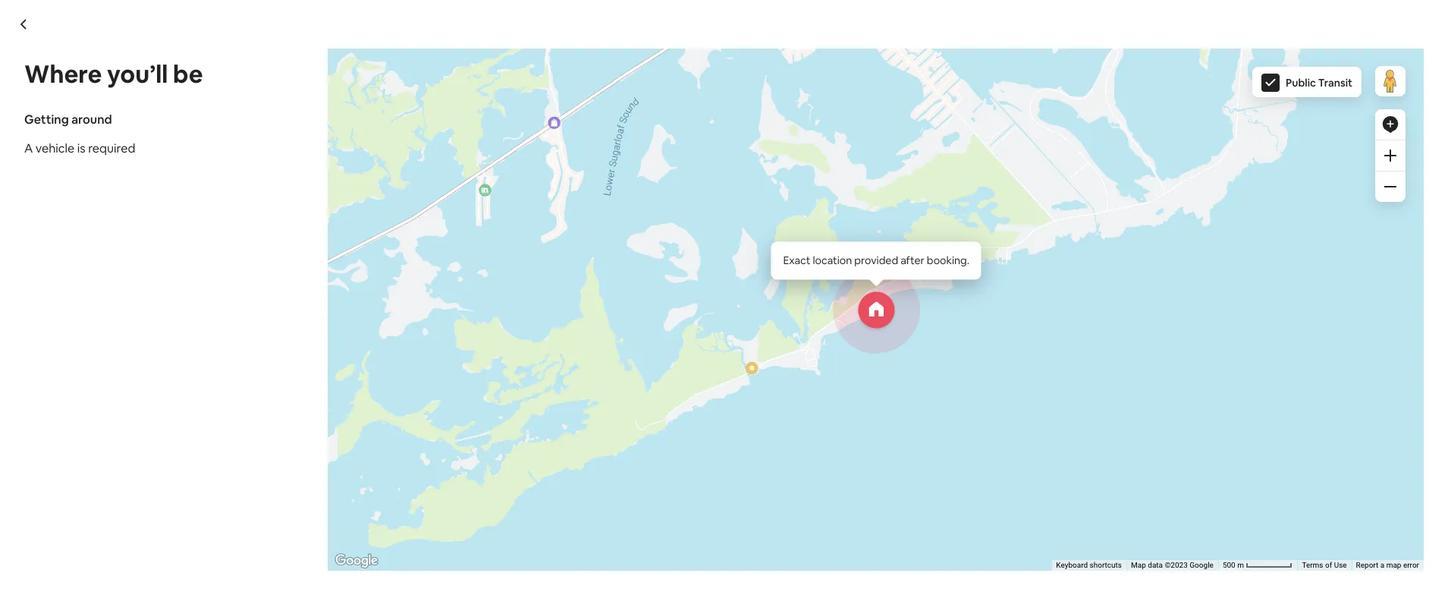 Task type: describe. For each thing, give the bounding box(es) containing it.
1 horizontal spatial be
[[400, 83, 420, 104]]

zoom in image
[[1385, 150, 1397, 162]]

shortcuts
[[1090, 561, 1123, 569]]

florida,
[[381, 121, 421, 137]]

15646 co rd 939 summerland key, florida view on google maps
[[326, 167, 418, 201]]

be inside dialog
[[173, 58, 203, 90]]

report
[[1357, 561, 1379, 569]]

google inside where you'll be dialog
[[1190, 561, 1214, 569]]

transit
[[1319, 76, 1353, 90]]

keyboard shortcuts button
[[1057, 560, 1123, 571]]

show
[[299, 543, 331, 559]]

background image
[[430, 176, 440, 192]]

map
[[1387, 561, 1402, 569]]

drag pegman onto the map to open street view image
[[1376, 66, 1406, 96]]

keyboard
[[1057, 561, 1088, 569]]

more
[[333, 543, 363, 559]]

where you'll be inside dialog
[[24, 58, 203, 90]]

500
[[1223, 561, 1236, 569]]

93 reviews button
[[1010, 40, 1055, 52]]

1 horizontal spatial where
[[299, 83, 352, 104]]

0 vertical spatial google image
[[303, 500, 353, 519]]

15646
[[326, 167, 352, 178]]

map
[[1132, 561, 1147, 569]]

google map
showing 3 points of interest. region
[[239, 0, 1449, 595]]

florida
[[392, 179, 418, 189]]

maps
[[386, 192, 407, 201]]

of
[[1326, 561, 1333, 569]]

500 m button
[[1219, 560, 1298, 571]]

your stay location, map pin image
[[858, 292, 895, 328]]

public
[[1287, 76, 1317, 90]]

zoom out image
[[1385, 181, 1397, 193]]

4.70
[[985, 40, 1003, 52]]

use
[[1335, 561, 1348, 569]]

1 horizontal spatial where you'll be
[[299, 83, 420, 104]]

a
[[24, 140, 33, 156]]

93
[[1010, 40, 1020, 52]]

is
[[77, 140, 86, 156]]

report a map error
[[1357, 561, 1420, 569]]



Task type: vqa. For each thing, say whether or not it's contained in the screenshot.
on
yes



Task type: locate. For each thing, give the bounding box(es) containing it.
vehicle
[[36, 140, 75, 156]]

keyboard shortcuts
[[1057, 561, 1123, 569]]

you'll
[[107, 58, 168, 90], [356, 83, 396, 104]]

0 horizontal spatial you'll
[[107, 58, 168, 90]]

getting
[[24, 112, 69, 128]]

1 vertical spatial google
[[1190, 561, 1214, 569]]

terms
[[1303, 561, 1324, 569]]

0 vertical spatial google
[[358, 192, 384, 201]]

4.70 · 93 reviews
[[985, 40, 1055, 52]]

where you'll be
[[24, 58, 203, 90], [299, 83, 420, 104]]

a vehicle is required
[[24, 140, 135, 156]]

key, left 'florida,'
[[355, 121, 378, 137]]

where you'll be up around
[[24, 58, 203, 90]]

show more
[[299, 543, 363, 559]]

key, inside 15646 co rd 939 summerland key, florida view on google maps
[[375, 179, 390, 189]]

around
[[71, 112, 112, 128]]

0 horizontal spatial where
[[24, 58, 102, 90]]

0 horizontal spatial be
[[173, 58, 203, 90]]

1 vertical spatial key,
[[375, 179, 390, 189]]

©2023
[[1165, 561, 1188, 569]]

you'll up around
[[107, 58, 168, 90]]

where you'll be up the sugarloaf
[[299, 83, 420, 104]]

google image
[[303, 500, 353, 519], [332, 551, 382, 571]]

google inside 15646 co rd 939 summerland key, florida view on google maps
[[358, 192, 384, 201]]

0 vertical spatial key,
[[355, 121, 378, 137]]

view on google maps link
[[326, 192, 407, 201]]

939
[[381, 167, 397, 178]]

0 horizontal spatial where you'll be
[[24, 58, 203, 90]]

on
[[346, 192, 355, 201]]

show more button
[[299, 543, 376, 559]]

where
[[24, 58, 102, 90], [299, 83, 352, 104]]

sugarloaf
[[299, 121, 352, 137]]

be
[[173, 58, 203, 90], [400, 83, 420, 104]]

1 horizontal spatial google
[[1190, 561, 1214, 569]]

view
[[326, 192, 344, 201]]

add a place to the map image
[[1382, 115, 1400, 134]]

google image right show
[[332, 551, 382, 571]]

google right ©2023
[[1190, 561, 1214, 569]]

1 vertical spatial google image
[[332, 551, 382, 571]]

report a map error link
[[1357, 561, 1420, 569]]

where up getting around
[[24, 58, 102, 90]]

states
[[464, 121, 499, 137]]

you'll up the sugarloaf key, florida, united states on the left of page
[[356, 83, 396, 104]]

google image inside where you'll be dialog
[[332, 551, 382, 571]]

reviews
[[1022, 40, 1055, 52]]

where you'll be dialog
[[0, 0, 1449, 595]]

500 m
[[1223, 561, 1247, 569]]

1 horizontal spatial you'll
[[356, 83, 396, 104]]

key,
[[355, 121, 378, 137], [375, 179, 390, 189]]

·
[[1005, 40, 1007, 52]]

0 horizontal spatial google
[[358, 192, 384, 201]]

sugarloaf key, florida, united states
[[299, 121, 499, 137]]

m
[[1238, 561, 1245, 569]]

map data ©2023 google
[[1132, 561, 1214, 569]]

united
[[424, 121, 461, 137]]

terms of use link
[[1303, 561, 1348, 569]]

google
[[358, 192, 384, 201], [1190, 561, 1214, 569]]

google image up show more
[[303, 500, 353, 519]]

key, down 939
[[375, 179, 390, 189]]

where up the sugarloaf
[[299, 83, 352, 104]]

error
[[1404, 561, 1420, 569]]

co
[[354, 167, 366, 178]]

public transit
[[1287, 76, 1353, 90]]

google right on
[[358, 192, 384, 201]]

rd
[[368, 167, 379, 178]]

terms of use
[[1303, 561, 1348, 569]]

where inside dialog
[[24, 58, 102, 90]]

data
[[1149, 561, 1164, 569]]

summerland
[[326, 179, 373, 189]]

a
[[1381, 561, 1385, 569]]

getting around
[[24, 112, 112, 128]]

you'll inside dialog
[[107, 58, 168, 90]]

required
[[88, 140, 135, 156]]



